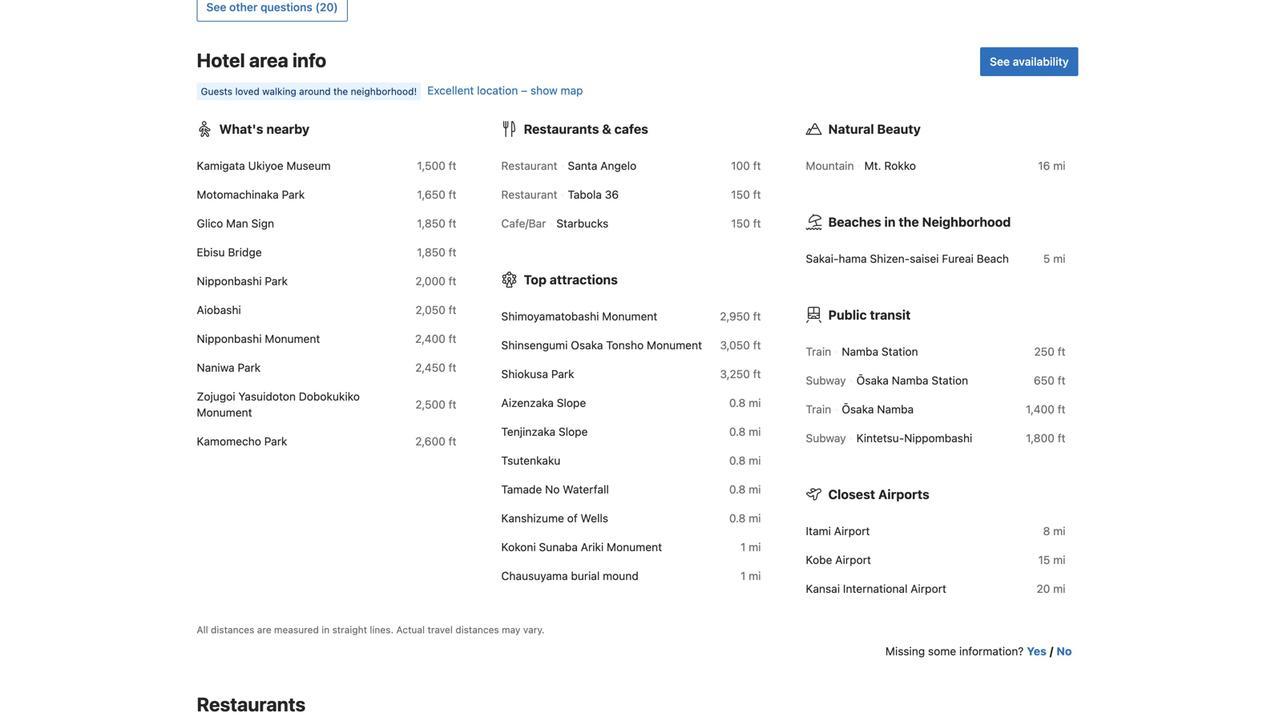 Task type: describe. For each thing, give the bounding box(es) containing it.
tabola
[[568, 188, 602, 201]]

1,850 ft for glico man sign
[[417, 217, 457, 230]]

park for naniwa park
[[238, 361, 261, 374]]

slope for aizenzaka slope
[[557, 396, 586, 410]]

see availability button
[[980, 47, 1079, 76]]

1 for chausuyama burial mound
[[741, 570, 746, 583]]

8
[[1043, 525, 1050, 538]]

shinsengumi
[[501, 339, 568, 352]]

1 mi for chausuyama burial mound
[[741, 570, 761, 583]]

0 horizontal spatial station
[[882, 345, 918, 358]]

1,800
[[1026, 432, 1055, 445]]

bridge
[[228, 246, 262, 259]]

sakai-hama shizen-saisei fureai beach
[[806, 252, 1009, 265]]

monument for dobokukiko
[[197, 406, 252, 419]]

mi for tamade
[[749, 483, 761, 496]]

guests
[[201, 86, 233, 97]]

beach
[[977, 252, 1009, 265]]

1,800 ft
[[1026, 432, 1066, 445]]

2,500
[[416, 398, 446, 411]]

questions
[[261, 0, 312, 14]]

1,650 ft
[[417, 188, 457, 201]]

saisei
[[910, 252, 939, 265]]

subway for kintetsu-nippombashi
[[806, 432, 846, 445]]

150 for tabola 36
[[731, 188, 750, 201]]

1 vertical spatial station
[[932, 374, 968, 387]]

information?
[[959, 645, 1024, 658]]

3,250 ft
[[720, 368, 761, 381]]

tenjinzaka slope
[[501, 425, 588, 439]]

15 mi
[[1039, 554, 1066, 567]]

of
[[567, 512, 578, 525]]

see availability
[[990, 55, 1069, 68]]

hotel
[[197, 49, 245, 71]]

150 ft for starbucks
[[731, 217, 761, 230]]

all
[[197, 625, 208, 636]]

transit
[[870, 307, 911, 323]]

3,050 ft
[[720, 339, 761, 352]]

cafe/bar
[[501, 217, 546, 230]]

kamomecho
[[197, 435, 261, 448]]

2,050 ft
[[416, 303, 457, 317]]

16 mi
[[1038, 159, 1066, 172]]

no button
[[1057, 644, 1072, 660]]

ebisu
[[197, 246, 225, 259]]

restaurants for restaurants & cafes
[[524, 122, 599, 137]]

1,850 for ebisu bridge
[[417, 246, 446, 259]]

ōsaka for ōsaka namba
[[842, 403, 874, 416]]

1 mi for kokoni sunaba ariki monument
[[741, 541, 761, 554]]

loved
[[235, 86, 260, 97]]

guests loved walking around the neighborhood!
[[201, 86, 417, 97]]

1 vertical spatial the
[[899, 215, 919, 230]]

nipponbashi for nipponbashi monument
[[197, 332, 262, 346]]

all distances are measured in straight lines. actual travel distances may vary.
[[197, 625, 545, 636]]

wells
[[581, 512, 608, 525]]

kintetsu-
[[857, 432, 904, 445]]

yasuidoton
[[238, 390, 296, 403]]

yes
[[1027, 645, 1047, 658]]

monument for tonsho
[[647, 339, 702, 352]]

shimoyamatobashi monument
[[501, 310, 658, 323]]

restaurants for restaurants
[[197, 693, 306, 716]]

park for nipponbashi park
[[265, 275, 288, 288]]

missing
[[886, 645, 925, 658]]

0.8 for aizenzaka slope
[[729, 396, 746, 410]]

tabola 36
[[568, 188, 619, 201]]

shinsengumi osaka tonsho monument
[[501, 339, 702, 352]]

airport for itami airport
[[834, 525, 870, 538]]

shizen-
[[870, 252, 910, 265]]

0 vertical spatial no
[[545, 483, 560, 496]]

shiokusa park
[[501, 368, 574, 381]]

starbucks
[[557, 217, 609, 230]]

map
[[561, 84, 583, 97]]

are
[[257, 625, 271, 636]]

kokoni sunaba ariki monument
[[501, 541, 662, 554]]

16
[[1038, 159, 1050, 172]]

public
[[828, 307, 867, 323]]

nipponbashi for nipponbashi park
[[197, 275, 262, 288]]

mi for tenjinzaka
[[749, 425, 761, 439]]

vary.
[[523, 625, 545, 636]]

150 ft for tabola 36
[[731, 188, 761, 201]]

actual
[[396, 625, 425, 636]]

&
[[602, 122, 612, 137]]

osaka
[[571, 339, 603, 352]]

kobe
[[806, 554, 832, 567]]

park for motomachinaka park
[[282, 188, 305, 201]]

measured
[[274, 625, 319, 636]]

chausuyama
[[501, 570, 568, 583]]

namba for ōsaka namba
[[877, 403, 914, 416]]

2,450
[[415, 361, 446, 374]]

kansai
[[806, 582, 840, 596]]

neighborhood
[[922, 215, 1011, 230]]

tamade no waterfall
[[501, 483, 609, 496]]

mi for kansai
[[1053, 582, 1066, 596]]

0.8 for tenjinzaka slope
[[729, 425, 746, 439]]

availability
[[1013, 55, 1069, 68]]

0 horizontal spatial the
[[333, 86, 348, 97]]

kokoni
[[501, 541, 536, 554]]

0.8 for tamade no waterfall
[[729, 483, 746, 496]]

glico
[[197, 217, 223, 230]]

0 vertical spatial namba
[[842, 345, 879, 358]]

monument up tonsho
[[602, 310, 658, 323]]

mi for kobe
[[1053, 554, 1066, 567]]

1,400
[[1026, 403, 1055, 416]]

aiobashi
[[197, 303, 241, 317]]

walking
[[262, 86, 296, 97]]

mi for sakai-
[[1053, 252, 1066, 265]]

(20)
[[315, 0, 338, 14]]

park for kamomecho park
[[264, 435, 287, 448]]

0.8 mi for tamade no waterfall
[[729, 483, 761, 496]]

what's
[[219, 122, 263, 137]]

excellent location – show map
[[427, 84, 583, 97]]

ōsaka namba
[[842, 403, 914, 416]]

0.8 mi for kanshizume of wells
[[729, 512, 761, 525]]

hotel area info
[[197, 49, 326, 71]]

1,500 ft
[[417, 159, 457, 172]]

2,050
[[416, 303, 446, 317]]

restaurant for santa angelo
[[501, 159, 558, 172]]

2,950 ft
[[720, 310, 761, 323]]

train for ōsaka namba
[[806, 403, 832, 416]]

see for see availability
[[990, 55, 1010, 68]]

see for see other questions (20)
[[206, 0, 226, 14]]



Task type: vqa. For each thing, say whether or not it's contained in the screenshot.


Task type: locate. For each thing, give the bounding box(es) containing it.
subway left kintetsu-
[[806, 432, 846, 445]]

see left other
[[206, 0, 226, 14]]

2 distances from the left
[[456, 625, 499, 636]]

0 vertical spatial see
[[206, 0, 226, 14]]

0.8 for tsutenkaku
[[729, 454, 746, 467]]

1,850 ft down 1,650 ft
[[417, 217, 457, 230]]

the
[[333, 86, 348, 97], [899, 215, 919, 230]]

100 ft
[[731, 159, 761, 172]]

1 vertical spatial namba
[[892, 374, 929, 387]]

area
[[249, 49, 288, 71]]

2,950
[[720, 310, 750, 323]]

1 150 ft from the top
[[731, 188, 761, 201]]

park down the nipponbashi monument
[[238, 361, 261, 374]]

1 vertical spatial train
[[806, 403, 832, 416]]

excellent
[[427, 84, 474, 97]]

top
[[524, 272, 547, 287]]

shimoyamatobashi
[[501, 310, 599, 323]]

travel
[[428, 625, 453, 636]]

5 0.8 from the top
[[729, 512, 746, 525]]

1 mi left kansai
[[741, 570, 761, 583]]

2,500 ft
[[416, 398, 457, 411]]

1,850 ft for ebisu bridge
[[417, 246, 457, 259]]

1,500
[[417, 159, 446, 172]]

the up sakai-hama shizen-saisei fureai beach
[[899, 215, 919, 230]]

airport down itami airport
[[835, 554, 871, 567]]

itami
[[806, 525, 831, 538]]

1 1 mi from the top
[[741, 541, 761, 554]]

shiokusa
[[501, 368, 548, 381]]

20 mi
[[1037, 582, 1066, 596]]

36
[[605, 188, 619, 201]]

slope for tenjinzaka slope
[[559, 425, 588, 439]]

1 1 from the top
[[741, 541, 746, 554]]

some
[[928, 645, 956, 658]]

namba down "public transit" on the top right
[[842, 345, 879, 358]]

1 vertical spatial see
[[990, 55, 1010, 68]]

0 vertical spatial slope
[[557, 396, 586, 410]]

1 vertical spatial 150
[[731, 217, 750, 230]]

2 vertical spatial airport
[[911, 582, 947, 596]]

tenjinzaka
[[501, 425, 556, 439]]

0 vertical spatial 1
[[741, 541, 746, 554]]

kamigata
[[197, 159, 245, 172]]

international
[[843, 582, 908, 596]]

4 0.8 from the top
[[729, 483, 746, 496]]

1 150 from the top
[[731, 188, 750, 201]]

2,000 ft
[[415, 275, 457, 288]]

train left ōsaka namba at the right of the page
[[806, 403, 832, 416]]

mi for chausuyama
[[749, 570, 761, 583]]

0 vertical spatial subway
[[806, 374, 846, 387]]

1 horizontal spatial the
[[899, 215, 919, 230]]

0 horizontal spatial in
[[322, 625, 330, 636]]

2 vertical spatial namba
[[877, 403, 914, 416]]

1,850 for glico man sign
[[417, 217, 446, 230]]

see inside 'button'
[[206, 0, 226, 14]]

2 150 from the top
[[731, 217, 750, 230]]

1 mi
[[741, 541, 761, 554], [741, 570, 761, 583]]

2 subway from the top
[[806, 432, 846, 445]]

in left straight
[[322, 625, 330, 636]]

0 vertical spatial ōsaka
[[857, 374, 889, 387]]

1 vertical spatial 1
[[741, 570, 746, 583]]

airport up kobe airport
[[834, 525, 870, 538]]

1 horizontal spatial no
[[1057, 645, 1072, 658]]

3,050
[[720, 339, 750, 352]]

0 vertical spatial train
[[806, 345, 832, 358]]

namba
[[842, 345, 879, 358], [892, 374, 929, 387], [877, 403, 914, 416]]

1 horizontal spatial see
[[990, 55, 1010, 68]]

monument for ariki
[[607, 541, 662, 554]]

kobe airport
[[806, 554, 871, 567]]

burial
[[571, 570, 600, 583]]

2,450 ft
[[415, 361, 457, 374]]

0 vertical spatial 1 mi
[[741, 541, 761, 554]]

0.8 mi for tenjinzaka slope
[[729, 425, 761, 439]]

in right beaches
[[885, 215, 896, 230]]

nipponbashi up the naniwa park
[[197, 332, 262, 346]]

mi for aizenzaka
[[749, 396, 761, 410]]

man
[[226, 217, 248, 230]]

0 vertical spatial airport
[[834, 525, 870, 538]]

3 0.8 mi from the top
[[729, 454, 761, 467]]

2 0.8 from the top
[[729, 425, 746, 439]]

monument down zojugoi
[[197, 406, 252, 419]]

0 vertical spatial 150
[[731, 188, 750, 201]]

0 vertical spatial 1,850 ft
[[417, 217, 457, 230]]

namba for ōsaka namba station
[[892, 374, 929, 387]]

1 vertical spatial 1,850
[[417, 246, 446, 259]]

2 150 ft from the top
[[731, 217, 761, 230]]

150 for starbucks
[[731, 217, 750, 230]]

tsutenkaku
[[501, 454, 561, 467]]

sakai-
[[806, 252, 839, 265]]

4 0.8 mi from the top
[[729, 483, 761, 496]]

0.8 mi for aizenzaka slope
[[729, 396, 761, 410]]

/
[[1050, 645, 1054, 658]]

no up kanshizume of wells
[[545, 483, 560, 496]]

1 restaurant from the top
[[501, 159, 558, 172]]

the right around
[[333, 86, 348, 97]]

station up nippombashi
[[932, 374, 968, 387]]

park down museum
[[282, 188, 305, 201]]

park down zojugoi yasuidoton dobokukiko monument
[[264, 435, 287, 448]]

excellent location – show map link
[[427, 84, 583, 97]]

0 vertical spatial station
[[882, 345, 918, 358]]

1 vertical spatial airport
[[835, 554, 871, 567]]

1,850 up 2,000 at the left of the page
[[417, 246, 446, 259]]

0 vertical spatial restaurant
[[501, 159, 558, 172]]

1,850 ft
[[417, 217, 457, 230], [417, 246, 457, 259]]

subway up ōsaka namba at the right of the page
[[806, 374, 846, 387]]

attractions
[[550, 272, 618, 287]]

1 horizontal spatial in
[[885, 215, 896, 230]]

nipponbashi down ebisu bridge at the left top of page
[[197, 275, 262, 288]]

see other questions (20)
[[206, 0, 338, 14]]

no right /
[[1057, 645, 1072, 658]]

1 train from the top
[[806, 345, 832, 358]]

angelo
[[601, 159, 637, 172]]

1 vertical spatial nipponbashi
[[197, 332, 262, 346]]

ft
[[449, 159, 457, 172], [753, 159, 761, 172], [449, 188, 457, 201], [753, 188, 761, 201], [449, 217, 457, 230], [753, 217, 761, 230], [449, 246, 457, 259], [449, 275, 457, 288], [449, 303, 457, 317], [753, 310, 761, 323], [449, 332, 457, 346], [753, 339, 761, 352], [1058, 345, 1066, 358], [449, 361, 457, 374], [753, 368, 761, 381], [1058, 374, 1066, 387], [449, 398, 457, 411], [1058, 403, 1066, 416], [1058, 432, 1066, 445], [449, 435, 457, 448]]

2 1,850 ft from the top
[[417, 246, 457, 259]]

train for namba station
[[806, 345, 832, 358]]

namba up kintetsu-
[[877, 403, 914, 416]]

ōsaka up ōsaka namba at the right of the page
[[857, 374, 889, 387]]

beaches
[[828, 215, 882, 230]]

1,850 down 1,650
[[417, 217, 446, 230]]

1 vertical spatial subway
[[806, 432, 846, 445]]

park up aizenzaka slope
[[551, 368, 574, 381]]

distances left may
[[456, 625, 499, 636]]

namba down 'namba station'
[[892, 374, 929, 387]]

slope up tenjinzaka slope
[[557, 396, 586, 410]]

1 1,850 from the top
[[417, 217, 446, 230]]

ebisu bridge
[[197, 246, 262, 259]]

aizenzaka
[[501, 396, 554, 410]]

restaurant for tabola 36
[[501, 188, 558, 201]]

1 vertical spatial 1 mi
[[741, 570, 761, 583]]

1 vertical spatial 1,850 ft
[[417, 246, 457, 259]]

restaurant up cafe/bar
[[501, 188, 558, 201]]

1 horizontal spatial station
[[932, 374, 968, 387]]

mi for itami
[[1053, 525, 1066, 538]]

monument inside zojugoi yasuidoton dobokukiko monument
[[197, 406, 252, 419]]

2 train from the top
[[806, 403, 832, 416]]

0 horizontal spatial distances
[[211, 625, 254, 636]]

mi for kanshizume
[[749, 512, 761, 525]]

1 horizontal spatial distances
[[456, 625, 499, 636]]

1 0.8 from the top
[[729, 396, 746, 410]]

2 0.8 mi from the top
[[729, 425, 761, 439]]

see left availability in the top of the page
[[990, 55, 1010, 68]]

tamade
[[501, 483, 542, 496]]

waterfall
[[563, 483, 609, 496]]

sunaba
[[539, 541, 578, 554]]

1 vertical spatial slope
[[559, 425, 588, 439]]

slope down aizenzaka slope
[[559, 425, 588, 439]]

yes button
[[1027, 644, 1047, 660]]

1 vertical spatial 150 ft
[[731, 217, 761, 230]]

0 vertical spatial 150 ft
[[731, 188, 761, 201]]

monument up yasuidoton
[[265, 332, 320, 346]]

mi for kokoni
[[749, 541, 761, 554]]

subway for ōsaka namba station
[[806, 374, 846, 387]]

0 horizontal spatial restaurants
[[197, 693, 306, 716]]

0 vertical spatial the
[[333, 86, 348, 97]]

show
[[531, 84, 558, 97]]

0.8 mi for tsutenkaku
[[729, 454, 761, 467]]

station up ōsaka namba station
[[882, 345, 918, 358]]

sign
[[251, 217, 274, 230]]

tonsho
[[606, 339, 644, 352]]

1 vertical spatial in
[[322, 625, 330, 636]]

restaurants down are
[[197, 693, 306, 716]]

1 distances from the left
[[211, 625, 254, 636]]

3 0.8 from the top
[[729, 454, 746, 467]]

1 mi left kobe
[[741, 541, 761, 554]]

info
[[293, 49, 326, 71]]

mi
[[1053, 159, 1066, 172], [1053, 252, 1066, 265], [749, 396, 761, 410], [749, 425, 761, 439], [749, 454, 761, 467], [749, 483, 761, 496], [749, 512, 761, 525], [1053, 525, 1066, 538], [749, 541, 761, 554], [1053, 554, 1066, 567], [749, 570, 761, 583], [1053, 582, 1066, 596]]

monument
[[602, 310, 658, 323], [265, 332, 320, 346], [647, 339, 702, 352], [197, 406, 252, 419], [607, 541, 662, 554]]

1 vertical spatial no
[[1057, 645, 1072, 658]]

nipponbashi monument
[[197, 332, 320, 346]]

kanshizume of wells
[[501, 512, 608, 525]]

1 nipponbashi from the top
[[197, 275, 262, 288]]

0 horizontal spatial see
[[206, 0, 226, 14]]

restaurants down map
[[524, 122, 599, 137]]

1 vertical spatial ōsaka
[[842, 403, 874, 416]]

beauty
[[877, 122, 921, 137]]

650 ft
[[1034, 374, 1066, 387]]

distances right all
[[211, 625, 254, 636]]

zojugoi
[[197, 390, 235, 403]]

monument right tonsho
[[647, 339, 702, 352]]

fureai
[[942, 252, 974, 265]]

0 vertical spatial 1,850
[[417, 217, 446, 230]]

1 0.8 mi from the top
[[729, 396, 761, 410]]

see other questions (20) button
[[197, 0, 348, 22]]

kamigata ukiyoe museum
[[197, 159, 331, 172]]

closest
[[828, 487, 875, 502]]

2,600 ft
[[415, 435, 457, 448]]

0 vertical spatial in
[[885, 215, 896, 230]]

0 vertical spatial nipponbashi
[[197, 275, 262, 288]]

1 vertical spatial restaurants
[[197, 693, 306, 716]]

0 horizontal spatial no
[[545, 483, 560, 496]]

2 1,850 from the top
[[417, 246, 446, 259]]

2,000
[[415, 275, 446, 288]]

2 restaurant from the top
[[501, 188, 558, 201]]

1 horizontal spatial restaurants
[[524, 122, 599, 137]]

8 mi
[[1043, 525, 1066, 538]]

5 mi
[[1044, 252, 1066, 265]]

museum
[[287, 159, 331, 172]]

top attractions
[[524, 272, 618, 287]]

motomachinaka
[[197, 188, 279, 201]]

2 1 from the top
[[741, 570, 746, 583]]

2 1 mi from the top
[[741, 570, 761, 583]]

1 1,850 ft from the top
[[417, 217, 457, 230]]

ōsaka for ōsaka namba station
[[857, 374, 889, 387]]

1 vertical spatial restaurant
[[501, 188, 558, 201]]

restaurant left santa
[[501, 159, 558, 172]]

1 for kokoni sunaba ariki monument
[[741, 541, 746, 554]]

airport right international
[[911, 582, 947, 596]]

airport for kobe airport
[[835, 554, 871, 567]]

train
[[806, 345, 832, 358], [806, 403, 832, 416]]

around
[[299, 86, 331, 97]]

2 nipponbashi from the top
[[197, 332, 262, 346]]

5 0.8 mi from the top
[[729, 512, 761, 525]]

motomachinaka park
[[197, 188, 305, 201]]

0 vertical spatial restaurants
[[524, 122, 599, 137]]

ōsaka up kintetsu-
[[842, 403, 874, 416]]

park down sign
[[265, 275, 288, 288]]

see inside button
[[990, 55, 1010, 68]]

dobokukiko
[[299, 390, 360, 403]]

missing some information? yes / no
[[886, 645, 1072, 658]]

train down public
[[806, 345, 832, 358]]

0.8 for kanshizume of wells
[[729, 512, 746, 525]]

may
[[502, 625, 521, 636]]

park for shiokusa park
[[551, 368, 574, 381]]

1,850 ft up the 2,000 ft
[[417, 246, 457, 259]]

santa
[[568, 159, 597, 172]]

aizenzaka slope
[[501, 396, 586, 410]]

1 subway from the top
[[806, 374, 846, 387]]

zojugoi yasuidoton dobokukiko monument
[[197, 390, 360, 419]]

monument up "mound"
[[607, 541, 662, 554]]

lines.
[[370, 625, 394, 636]]



